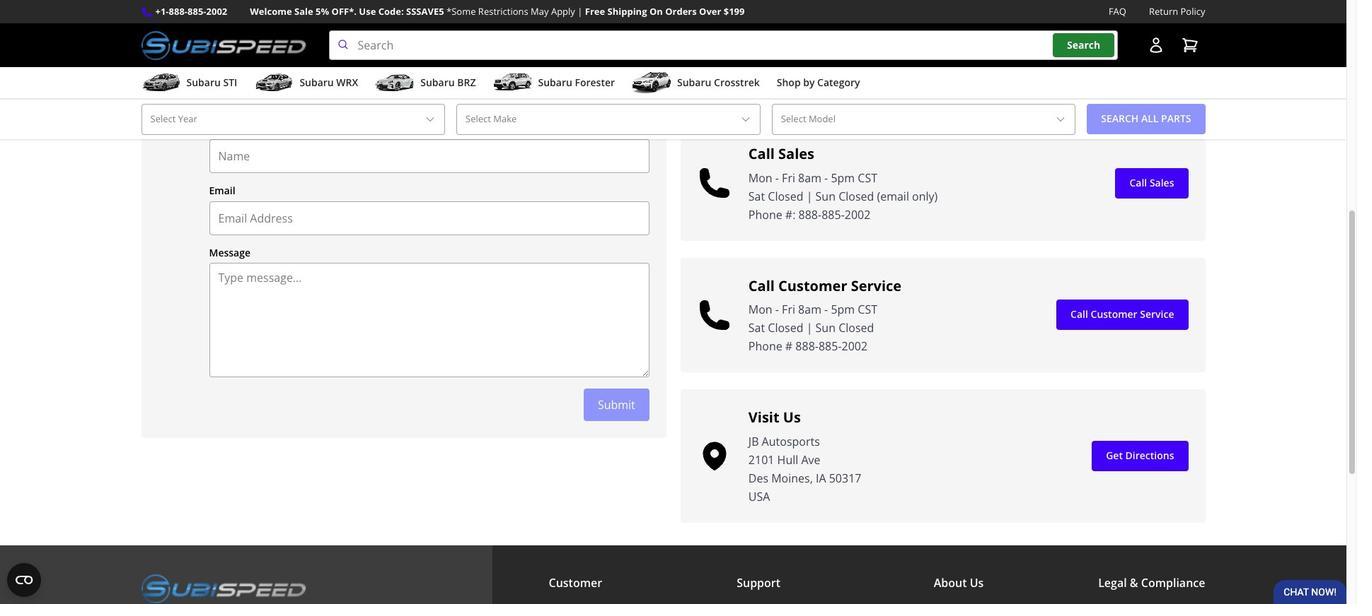 Task type: vqa. For each thing, say whether or not it's contained in the screenshot.
2013+ inside the 3 IN STOCK 9-307-1010 DEATSCHWERKS DW300 SERIES FUEL PUMP W/ INSTALL KIT - 2015-2020 WRX / 2013+ FR-S / BRZ
no



Task type: locate. For each thing, give the bounding box(es) containing it.
chat.
[[246, 90, 268, 104]]

0 vertical spatial a
[[267, 49, 276, 68]]

call sales link
[[1115, 168, 1188, 199]]

2 vertical spatial 2002
[[842, 339, 868, 355]]

message,
[[318, 90, 361, 104]]

fields:
[[490, 90, 517, 104]]

may
[[531, 5, 549, 18]]

call sales
[[1130, 176, 1174, 190]]

*some
[[447, 5, 476, 18]]

+1-888-885-2002 link
[[155, 4, 227, 19]]

0 horizontal spatial us
[[783, 408, 801, 427]]

sales
[[778, 144, 814, 163], [1150, 176, 1174, 190]]

faqs inside faqs frequently asked questions you can get quick answers for.
[[748, 49, 784, 68]]

for.
[[1038, 75, 1056, 91]]

0 vertical spatial sat
[[748, 189, 765, 204]]

only)
[[912, 189, 938, 204]]

0 vertical spatial 885-
[[188, 5, 206, 18]]

1 horizontal spatial customer
[[778, 276, 847, 295]]

service for call customer service mon - fri 8am - 5pm cst sat closed | sun closed phone # 888-885-2002
[[851, 276, 902, 295]]

1 vertical spatial sat
[[748, 321, 765, 336]]

button image
[[1147, 37, 1164, 54]]

0 horizontal spatial faqs
[[748, 49, 784, 68]]

0 horizontal spatial to
[[271, 90, 282, 104]]

0 vertical spatial cst
[[858, 170, 877, 186]]

885-
[[188, 5, 206, 18], [822, 207, 845, 223], [819, 339, 842, 355]]

please left call
[[553, 74, 583, 88]]

1 vertical spatial 885-
[[822, 207, 845, 223]]

2 mon from the top
[[748, 302, 772, 318]]

0 vertical spatial mon
[[748, 170, 772, 186]]

0 horizontal spatial questions
[[235, 74, 280, 88]]

subaru forester
[[538, 76, 615, 89]]

us for about
[[970, 576, 984, 591]]

1 horizontal spatial sales
[[1150, 176, 1174, 190]]

welcome sale 5% off*. use code: sssave5
[[250, 5, 444, 18]]

call for call customer service
[[1071, 308, 1088, 322]]

subaru for subaru sti
[[186, 76, 221, 89]]

customer for call customer service
[[1091, 308, 1138, 322]]

2 vertical spatial |
[[806, 321, 813, 336]]

0 vertical spatial customer
[[778, 276, 847, 295]]

please down 24
[[364, 90, 394, 104]]

1 vertical spatial cst
[[858, 302, 877, 318]]

to
[[1136, 63, 1147, 76], [271, 90, 282, 104]]

2 fri from the top
[[782, 302, 795, 318]]

use
[[629, 74, 645, 88]]

1 vertical spatial mon
[[748, 302, 772, 318]]

1 vertical spatial phone
[[748, 339, 782, 355]]

jb
[[748, 434, 759, 450]]

1 fri from the top
[[782, 170, 795, 186]]

0 vertical spatial sales
[[778, 144, 814, 163]]

asked
[[808, 75, 839, 91]]

1 phone from the top
[[748, 207, 782, 223]]

0 vertical spatial please
[[553, 74, 583, 88]]

a right send
[[310, 90, 315, 104]]

2 cst from the top
[[858, 302, 877, 318]]

(email
[[877, 189, 909, 204]]

sun inside the call sales mon - fri 8am - 5pm cst sat closed | sun closed (email only) phone #: 888-885-2002
[[816, 189, 836, 204]]

service inside call customer service mon - fri 8am - 5pm cst sat closed | sun closed phone # 888-885-2002
[[851, 276, 902, 295]]

0 horizontal spatial us
[[247, 49, 264, 68]]

1 horizontal spatial a
[[310, 90, 315, 104]]

1 5pm from the top
[[831, 170, 855, 186]]

2 vertical spatial customer
[[549, 576, 602, 591]]

go to faqs
[[1120, 63, 1174, 76]]

customer inside call customer service mon - fri 8am - 5pm cst sat closed | sun closed phone # 888-885-2002
[[778, 276, 847, 295]]

0 vertical spatial 888-
[[169, 5, 188, 18]]

us right the send
[[247, 49, 264, 68]]

us left or
[[603, 74, 614, 88]]

885- inside the call sales mon - fri 8am - 5pm cst sat closed | sun closed (email only) phone #: 888-885-2002
[[822, 207, 845, 223]]

5pm inside the call sales mon - fri 8am - 5pm cst sat closed | sun closed (email only) phone #: 888-885-2002
[[831, 170, 855, 186]]

0 vertical spatial 2002
[[206, 5, 227, 18]]

5 subaru from the left
[[677, 76, 711, 89]]

2 horizontal spatial customer
[[1091, 308, 1138, 322]]

compliance
[[1141, 576, 1205, 591]]

0 vertical spatial us
[[247, 49, 264, 68]]

questions
[[235, 74, 280, 88], [842, 75, 894, 91]]

0 vertical spatial to
[[1136, 63, 1147, 76]]

2 subaru from the left
[[300, 76, 334, 89]]

service
[[851, 276, 902, 295], [1140, 308, 1174, 322]]

4 subaru from the left
[[538, 76, 572, 89]]

1 vertical spatial subispeed logo image
[[141, 574, 306, 604]]

cst
[[858, 170, 877, 186], [858, 302, 877, 318]]

1 horizontal spatial service
[[1140, 308, 1174, 322]]

call inside the call sales mon - fri 8am - 5pm cst sat closed | sun closed (email only) phone #: 888-885-2002
[[748, 144, 775, 163]]

call inside call customer service mon - fri 8am - 5pm cst sat closed | sun closed phone # 888-885-2002
[[748, 276, 775, 295]]

2002 up the send
[[206, 5, 227, 18]]

get directions link
[[1092, 441, 1188, 472]]

submit button
[[584, 389, 649, 422]]

phone left #
[[748, 339, 782, 355]]

our
[[209, 90, 225, 104]]

phone inside call customer service mon - fri 8am - 5pm cst sat closed | sun closed phone # 888-885-2002
[[748, 339, 782, 355]]

most
[[209, 74, 232, 88]]

2 sat from the top
[[748, 321, 765, 336]]

phone
[[748, 207, 782, 223], [748, 339, 782, 355]]

Name text field
[[209, 139, 649, 173]]

1 vertical spatial us
[[970, 576, 984, 591]]

2002 right #
[[842, 339, 868, 355]]

1 vertical spatial 2002
[[845, 207, 871, 223]]

call for call customer service mon - fri 8am - 5pm cst sat closed | sun closed phone # 888-885-2002
[[748, 276, 775, 295]]

fri up #:
[[782, 170, 795, 186]]

subaru
[[186, 76, 221, 89], [300, 76, 334, 89], [420, 76, 455, 89], [538, 76, 572, 89], [677, 76, 711, 89]]

closed
[[768, 189, 803, 204], [839, 189, 874, 204], [768, 321, 803, 336], [839, 321, 874, 336]]

questions left you
[[842, 75, 894, 91]]

a up 'a subaru wrx thumbnail image'
[[267, 49, 276, 68]]

subaru forester button
[[493, 70, 615, 98]]

1 horizontal spatial to
[[1136, 63, 1147, 76]]

2 vertical spatial 888-
[[796, 339, 819, 355]]

1 vertical spatial sun
[[816, 321, 836, 336]]

send
[[209, 49, 244, 68]]

name
[[209, 122, 238, 136]]

0 horizontal spatial sales
[[778, 144, 814, 163]]

us
[[783, 408, 801, 427], [970, 576, 984, 591]]

customer for call customer service mon - fri 8am - 5pm cst sat closed | sun closed phone # 888-885-2002
[[778, 276, 847, 295]]

0 horizontal spatial please
[[364, 90, 394, 104]]

sat inside the call sales mon - fri 8am - 5pm cst sat closed | sun closed (email only) phone #: 888-885-2002
[[748, 189, 765, 204]]

1 cst from the top
[[858, 170, 877, 186]]

1 horizontal spatial us
[[970, 576, 984, 591]]

1 vertical spatial service
[[1140, 308, 1174, 322]]

2002 inside call customer service mon - fri 8am - 5pm cst sat closed | sun closed phone # 888-885-2002
[[842, 339, 868, 355]]

sales for call sales mon - fri 8am - 5pm cst sat closed | sun closed (email only) phone #: 888-885-2002
[[778, 144, 814, 163]]

customer
[[778, 276, 847, 295], [1091, 308, 1138, 322], [549, 576, 602, 591]]

1 8am from the top
[[798, 170, 821, 186]]

subaru for subaru crosstrek
[[677, 76, 711, 89]]

1 subaru from the left
[[186, 76, 221, 89]]

1 vertical spatial customer
[[1091, 308, 1138, 322]]

cst inside the call sales mon - fri 8am - 5pm cst sat closed | sun closed (email only) phone #: 888-885-2002
[[858, 170, 877, 186]]

|
[[578, 5, 583, 18], [806, 189, 813, 204], [806, 321, 813, 336]]

0 vertical spatial 5pm
[[831, 170, 855, 186]]

sat inside call customer service mon - fri 8am - 5pm cst sat closed | sun closed phone # 888-885-2002
[[748, 321, 765, 336]]

0 vertical spatial phone
[[748, 207, 782, 223]]

1 sun from the top
[[816, 189, 836, 204]]

1 horizontal spatial questions
[[842, 75, 894, 91]]

0 horizontal spatial service
[[851, 276, 902, 295]]

1 horizontal spatial us
[[603, 74, 614, 88]]

885- inside call customer service mon - fri 8am - 5pm cst sat closed | sun closed phone # 888-885-2002
[[819, 339, 842, 355]]

about
[[934, 576, 967, 591]]

-
[[775, 170, 779, 186], [824, 170, 828, 186], [775, 302, 779, 318], [824, 302, 828, 318]]

885- right #:
[[822, 207, 845, 223]]

submit
[[598, 398, 635, 413]]

get directions
[[1106, 449, 1174, 463]]

1 vertical spatial fri
[[782, 302, 795, 318]]

0 vertical spatial us
[[783, 408, 801, 427]]

2 vertical spatial 885-
[[819, 339, 842, 355]]

shipping
[[607, 5, 647, 18]]

us right about at the bottom right of the page
[[970, 576, 984, 591]]

885- right +1- at top left
[[188, 5, 206, 18]]

2 5pm from the top
[[831, 302, 855, 318]]

0 vertical spatial |
[[578, 5, 583, 18]]

8am inside the call sales mon - fri 8am - 5pm cst sat closed | sun closed (email only) phone #: 888-885-2002
[[798, 170, 821, 186]]

0 vertical spatial 8am
[[798, 170, 821, 186]]

get
[[1106, 449, 1123, 463]]

answers
[[991, 75, 1035, 91]]

phone left #:
[[748, 207, 782, 223]]

885- right #
[[819, 339, 842, 355]]

subaru for subaru forester
[[538, 76, 572, 89]]

2 phone from the top
[[748, 339, 782, 355]]

0 vertical spatial sun
[[816, 189, 836, 204]]

#:
[[785, 207, 796, 223]]

1 subispeed logo image from the top
[[141, 31, 306, 60]]

us for visit
[[783, 408, 801, 427]]

subaru down message
[[300, 76, 334, 89]]

sales inside the call sales mon - fri 8am - 5pm cst sat closed | sun closed (email only) phone #: 888-885-2002
[[778, 144, 814, 163]]

ia
[[816, 471, 826, 487]]

2 8am from the top
[[798, 302, 821, 318]]

#
[[785, 339, 793, 355]]

call for call sales
[[1130, 176, 1147, 190]]

faqs up frequently at the right top of the page
[[748, 49, 784, 68]]

1 vertical spatial to
[[271, 90, 282, 104]]

subaru left call
[[538, 76, 572, 89]]

1 vertical spatial us
[[603, 74, 614, 88]]

1 vertical spatial sales
[[1150, 176, 1174, 190]]

mon inside the call sales mon - fri 8am - 5pm cst sat closed | sun closed (email only) phone #: 888-885-2002
[[748, 170, 772, 186]]

1 vertical spatial 8am
[[798, 302, 821, 318]]

apply
[[551, 5, 575, 18]]

1 sat from the top
[[748, 189, 765, 204]]

a subaru forester thumbnail image image
[[493, 72, 532, 93]]

fri up #
[[782, 302, 795, 318]]

subaru up our
[[186, 76, 221, 89]]

faqs down button image
[[1150, 63, 1174, 76]]

subaru left crosstrek
[[677, 76, 711, 89]]

subispeed logo image
[[141, 31, 306, 60], [141, 574, 306, 604]]

Select Year button
[[141, 104, 445, 135]]

0 horizontal spatial a
[[267, 49, 276, 68]]

0 vertical spatial subispeed logo image
[[141, 31, 306, 60]]

the
[[428, 90, 443, 104]]

0 horizontal spatial customer
[[549, 576, 602, 591]]

0 vertical spatial service
[[851, 276, 902, 295]]

us up 'autosports'
[[783, 408, 801, 427]]

1 mon from the top
[[748, 170, 772, 186]]

2 sun from the top
[[816, 321, 836, 336]]

use
[[359, 5, 376, 18]]

us inside visit us jb autosports 2101 hull ave des moines, ia 50317 usa
[[783, 408, 801, 427]]

us
[[247, 49, 264, 68], [603, 74, 614, 88]]

subaru up the
[[420, 76, 455, 89]]

to right go
[[1136, 63, 1147, 76]]

888- inside call customer service mon - fri 8am - 5pm cst sat closed | sun closed phone # 888-885-2002
[[796, 339, 819, 355]]

questions up chat.
[[235, 74, 280, 88]]

1 vertical spatial |
[[806, 189, 813, 204]]

to left send
[[271, 90, 282, 104]]

8am
[[798, 170, 821, 186], [798, 302, 821, 318]]

customer inside "call customer service" link
[[1091, 308, 1138, 322]]

2002 right #:
[[845, 207, 871, 223]]

a subaru crosstrek thumbnail image image
[[632, 72, 672, 93]]

sun inside call customer service mon - fri 8am - 5pm cst sat closed | sun closed phone # 888-885-2002
[[816, 321, 836, 336]]

1 vertical spatial 888-
[[799, 207, 822, 223]]

24
[[384, 74, 395, 88]]

call customer service link
[[1056, 300, 1188, 331]]

888-
[[169, 5, 188, 18], [799, 207, 822, 223], [796, 339, 819, 355]]

3 subaru from the left
[[420, 76, 455, 89]]

1 vertical spatial 5pm
[[831, 302, 855, 318]]

5pm
[[831, 170, 855, 186], [831, 302, 855, 318]]

0 vertical spatial fri
[[782, 170, 795, 186]]



Task type: describe. For each thing, give the bounding box(es) containing it.
sales for call sales
[[1150, 176, 1174, 190]]

2101
[[748, 453, 774, 468]]

category
[[817, 76, 860, 89]]

888- inside the call sales mon - fri 8am - 5pm cst sat closed | sun closed (email only) phone #: 888-885-2002
[[799, 207, 822, 223]]

2 subispeed logo image from the top
[[141, 574, 306, 604]]

50317
[[829, 471, 861, 487]]

fri inside the call sales mon - fri 8am - 5pm cst sat closed | sun closed (email only) phone #: 888-885-2002
[[782, 170, 795, 186]]

crosstrek
[[714, 76, 760, 89]]

subaru sti button
[[141, 70, 237, 98]]

go to faqs link
[[1106, 55, 1188, 85]]

questions inside faqs frequently asked questions you can get quick answers for.
[[842, 75, 894, 91]]

or
[[616, 74, 626, 88]]

a subaru brz thumbnail image image
[[375, 72, 415, 93]]

a subaru wrx thumbnail image image
[[254, 72, 294, 93]]

fri inside call customer service mon - fri 8am - 5pm cst sat closed | sun closed phone # 888-885-2002
[[782, 302, 795, 318]]

1 horizontal spatial faqs
[[1150, 63, 1174, 76]]

return policy link
[[1149, 4, 1205, 19]]

call customer service
[[1071, 308, 1174, 322]]

faq
[[1109, 5, 1126, 18]]

5pm inside call customer service mon - fri 8am - 5pm cst sat closed | sun closed phone # 888-885-2002
[[831, 302, 855, 318]]

8am inside call customer service mon - fri 8am - 5pm cst sat closed | sun closed phone # 888-885-2002
[[798, 302, 821, 318]]

| inside the call sales mon - fri 8am - 5pm cst sat closed | sun closed (email only) phone #: 888-885-2002
[[806, 189, 813, 204]]

go
[[1120, 63, 1133, 76]]

autosports
[[762, 434, 820, 450]]

Select Make button
[[456, 104, 760, 135]]

1 horizontal spatial please
[[553, 74, 583, 88]]

select model image
[[1055, 114, 1066, 125]]

search input field
[[329, 31, 1118, 60]]

following
[[445, 90, 487, 104]]

cst inside call customer service mon - fri 8am - 5pm cst sat closed | sun closed phone # 888-885-2002
[[858, 302, 877, 318]]

subaru brz button
[[375, 70, 476, 98]]

Select Model button
[[772, 104, 1076, 135]]

directions
[[1125, 449, 1174, 463]]

get
[[940, 75, 957, 91]]

moines,
[[771, 471, 813, 487]]

quick
[[960, 75, 988, 91]]

+1-888-885-2002
[[155, 5, 227, 18]]

sssave5
[[406, 5, 444, 18]]

sti
[[223, 76, 237, 89]]

wrx
[[336, 76, 358, 89]]

sale
[[294, 5, 313, 18]]

about us
[[934, 576, 984, 591]]

out
[[410, 90, 425, 104]]

faq link
[[1109, 4, 1126, 19]]

subaru brz
[[420, 76, 476, 89]]

| inside call customer service mon - fri 8am - 5pm cst sat closed | sun closed phone # 888-885-2002
[[806, 321, 813, 336]]

subaru for subaru wrx
[[300, 76, 334, 89]]

phone inside the call sales mon - fri 8am - 5pm cst sat closed | sun closed (email only) phone #: 888-885-2002
[[748, 207, 782, 223]]

subaru crosstrek
[[677, 76, 760, 89]]

visit
[[748, 408, 780, 427]]

2002 inside the call sales mon - fri 8am - 5pm cst sat closed | sun closed (email only) phone #: 888-885-2002
[[845, 207, 871, 223]]

assistance,
[[500, 74, 550, 88]]

subaru crosstrek button
[[632, 70, 760, 98]]

call for call sales mon - fri 8am - 5pm cst sat closed | sun closed (email only) phone #: 888-885-2002
[[748, 144, 775, 163]]

888- inside +1-888-885-2002 link
[[169, 5, 188, 18]]

subaru wrx button
[[254, 70, 358, 98]]

select make image
[[740, 114, 751, 125]]

brz
[[457, 76, 476, 89]]

subaru sti
[[186, 76, 237, 89]]

welcome
[[250, 5, 292, 18]]

can
[[919, 75, 937, 91]]

legal & compliance
[[1098, 576, 1205, 591]]

open widget image
[[7, 564, 41, 598]]

return
[[1149, 5, 1178, 18]]

*some restrictions may apply | free shipping on orders over $199
[[447, 5, 745, 18]]

to inside send us a message most questions are responded within 24 hours. for immediate assistance, please call us or use our live chat. to send a message, please fill out the following fields:
[[271, 90, 282, 104]]

call customer service mon - fri 8am - 5pm cst sat closed | sun closed phone # 888-885-2002
[[748, 276, 902, 355]]

subaru for subaru brz
[[420, 76, 455, 89]]

for
[[430, 74, 445, 88]]

shop by category
[[777, 76, 860, 89]]

des
[[748, 471, 768, 487]]

within
[[353, 74, 381, 88]]

+1-
[[155, 5, 169, 18]]

call sales mon - fri 8am - 5pm cst sat closed | sun closed (email only) phone #: 888-885-2002
[[748, 144, 938, 223]]

&
[[1130, 576, 1138, 591]]

responded
[[300, 74, 350, 88]]

hours.
[[398, 74, 427, 88]]

message
[[209, 246, 251, 259]]

restrictions
[[478, 5, 528, 18]]

subaru wrx
[[300, 76, 358, 89]]

legal
[[1098, 576, 1127, 591]]

send us a message most questions are responded within 24 hours. for immediate assistance, please call us or use our live chat. to send a message, please fill out the following fields:
[[209, 49, 645, 104]]

hull
[[777, 453, 798, 468]]

on
[[649, 5, 663, 18]]

faqs frequently asked questions you can get quick answers for.
[[748, 49, 1056, 91]]

select year image
[[425, 114, 436, 125]]

search
[[1067, 38, 1100, 52]]

support
[[737, 576, 780, 591]]

free
[[585, 5, 605, 18]]

ave
[[801, 453, 820, 468]]

1 vertical spatial a
[[310, 90, 315, 104]]

visit us jb autosports 2101 hull ave des moines, ia 50317 usa
[[748, 408, 861, 505]]

forester
[[575, 76, 615, 89]]

service for call customer service
[[1140, 308, 1174, 322]]

shop by category button
[[777, 70, 860, 98]]

off*.
[[332, 5, 357, 18]]

you
[[896, 75, 916, 91]]

1 vertical spatial please
[[364, 90, 394, 104]]

fill
[[396, 90, 407, 104]]

live
[[228, 90, 243, 104]]

send
[[285, 90, 307, 104]]

message
[[279, 49, 341, 68]]

by
[[803, 76, 815, 89]]

$199
[[724, 5, 745, 18]]

a subaru sti thumbnail image image
[[141, 72, 181, 93]]

Email text field
[[209, 201, 649, 235]]

immediate
[[448, 74, 497, 88]]

mon inside call customer service mon - fri 8am - 5pm cst sat closed | sun closed phone # 888-885-2002
[[748, 302, 772, 318]]

over
[[699, 5, 721, 18]]

call
[[585, 74, 600, 88]]

frequently
[[748, 75, 805, 91]]

Message text field
[[209, 263, 649, 378]]

questions inside send us a message most questions are responded within 24 hours. for immediate assistance, please call us or use our live chat. to send a message, please fill out the following fields:
[[235, 74, 280, 88]]



